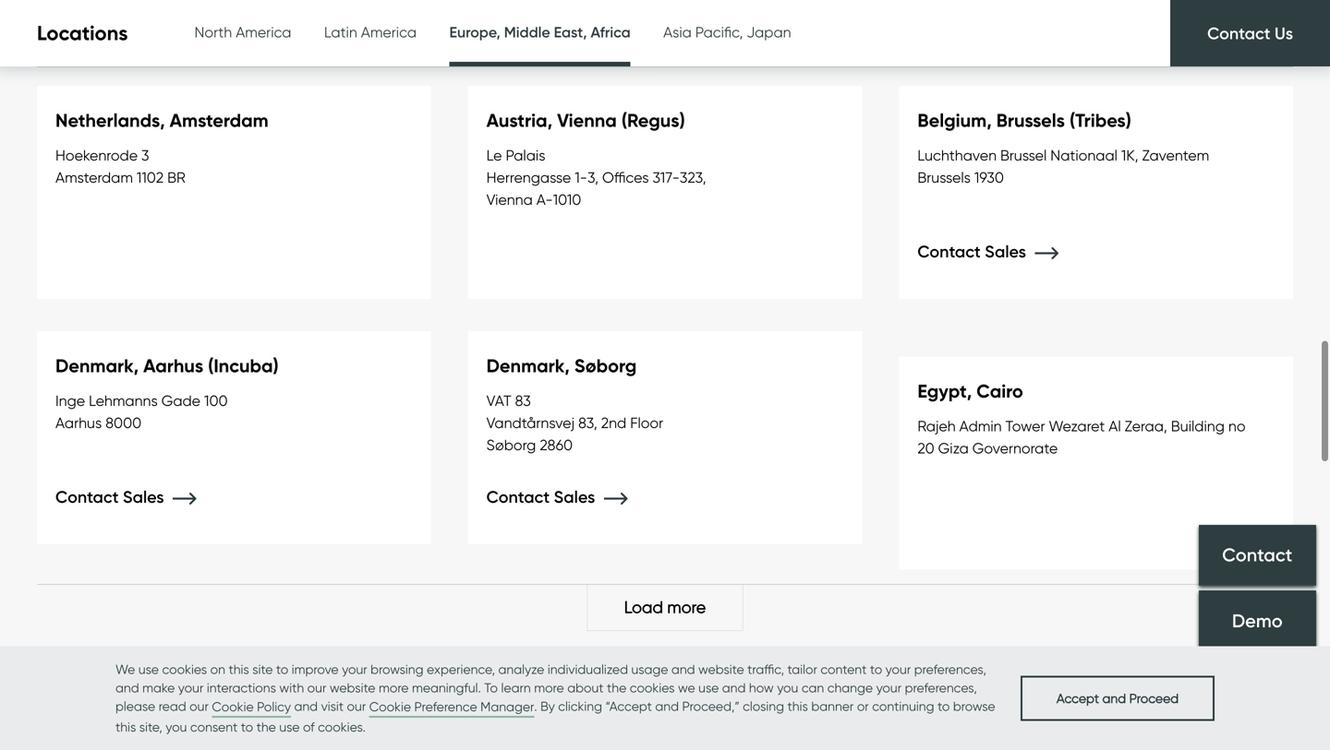Task type: locate. For each thing, give the bounding box(es) containing it.
and up of on the left bottom of page
[[294, 699, 318, 715]]

0 horizontal spatial you
[[166, 720, 187, 736]]

and right accept
[[1102, 691, 1126, 707]]

1 horizontal spatial america
[[361, 23, 417, 41]]

0 horizontal spatial vienna
[[486, 191, 533, 209]]

denmark, for denmark, aarhus (incuba)
[[55, 355, 139, 378]]

vienna up 1-
[[557, 109, 617, 132]]

contact sales link down 1930
[[918, 241, 1086, 262]]

and inside button
[[1102, 691, 1126, 707]]

cookie
[[212, 700, 254, 715], [369, 700, 411, 715]]

more right load
[[667, 597, 706, 618]]

2 horizontal spatial contact sales link
[[918, 241, 1086, 262]]

more
[[667, 597, 706, 618], [379, 681, 409, 696], [534, 681, 564, 696]]

europe,
[[449, 23, 500, 41]]

please
[[115, 699, 155, 715]]

contact sales down 1930
[[918, 241, 1030, 262]]

luchthaven
[[918, 146, 997, 164]]

contact down 8000
[[55, 487, 119, 507]]

2 horizontal spatial use
[[698, 681, 719, 696]]

cookie policy and visit our cookie preference manager
[[212, 699, 534, 715]]

america
[[236, 23, 291, 41], [361, 23, 417, 41]]

0 horizontal spatial this
[[115, 720, 136, 736]]

1 horizontal spatial amsterdam
[[170, 109, 268, 132]]

a-
[[536, 191, 553, 209]]

gade
[[161, 392, 200, 410]]

1 horizontal spatial more
[[534, 681, 564, 696]]

1 horizontal spatial this
[[229, 662, 249, 678]]

hoekenrode
[[55, 146, 138, 164]]

0 horizontal spatial søborg
[[486, 436, 536, 454]]

herrengasse
[[486, 168, 571, 186]]

cookie down interactions on the bottom of the page
[[212, 700, 254, 715]]

0 vertical spatial you
[[777, 681, 798, 696]]

luchthaven brussel nationaal 1k, zaventem brussels 1930
[[918, 146, 1209, 186]]

1 america from the left
[[236, 23, 291, 41]]

accept and proceed
[[1057, 691, 1179, 707]]

website up the visit on the bottom
[[330, 681, 375, 696]]

austria,
[[486, 109, 552, 132]]

experience,
[[427, 662, 495, 678]]

use left of on the left bottom of page
[[279, 720, 300, 736]]

banner
[[811, 699, 854, 715]]

1 horizontal spatial contact sales link
[[486, 487, 655, 507]]

denmark, søborg
[[486, 355, 637, 378]]

1 vertical spatial vienna
[[486, 191, 533, 209]]

0 horizontal spatial sales
[[123, 487, 164, 507]]

proceed,"
[[682, 699, 740, 715]]

vienna down herrengasse
[[486, 191, 533, 209]]

1 horizontal spatial contact sales
[[486, 487, 599, 507]]

latin america
[[324, 23, 417, 41]]

2 horizontal spatial contact sales
[[918, 241, 1030, 262]]

2 horizontal spatial our
[[347, 699, 366, 715]]

0 horizontal spatial america
[[236, 23, 291, 41]]

preferences,
[[914, 662, 986, 678], [905, 681, 977, 696]]

brussels down luchthaven
[[918, 168, 971, 186]]

2nd
[[601, 414, 626, 432]]

improve
[[292, 662, 339, 678]]

amsterdam up br
[[170, 109, 268, 132]]

individualized
[[548, 662, 628, 678]]

more up by
[[534, 681, 564, 696]]

contact for belgium, brussels (tribes)
[[918, 241, 981, 262]]

contact left us at the right top of page
[[1207, 23, 1271, 43]]

belgium, brussels (tribes)
[[918, 109, 1131, 132]]

cookie down browsing
[[369, 700, 411, 715]]

use up proceed,"
[[698, 681, 719, 696]]

america inside "link"
[[361, 23, 417, 41]]

denmark, up 83
[[486, 355, 570, 378]]

sales down 8000
[[123, 487, 164, 507]]

0 vertical spatial brussels
[[996, 109, 1065, 132]]

cookie policy link
[[212, 698, 291, 719]]

aarhus down inge
[[55, 414, 102, 432]]

by
[[540, 699, 555, 715]]

vat
[[486, 392, 511, 410]]

asia
[[663, 23, 692, 41]]

america for latin america
[[361, 23, 417, 41]]

1 vertical spatial website
[[330, 681, 375, 696]]

contact down 1930
[[918, 241, 981, 262]]

amsterdam
[[170, 109, 268, 132], [55, 168, 133, 186]]

0 vertical spatial this
[[229, 662, 249, 678]]

amsterdam down hoekenrode
[[55, 168, 133, 186]]

browse
[[953, 699, 995, 715]]

(regus)
[[621, 109, 685, 132]]

cookies down usage
[[630, 681, 675, 696]]

0 horizontal spatial amsterdam
[[55, 168, 133, 186]]

1 vertical spatial you
[[166, 720, 187, 736]]

2860
[[540, 436, 573, 454]]

sales for (incuba)
[[123, 487, 164, 507]]

aarhus inside inge lehmanns gade 100 aarhus 8000
[[55, 414, 102, 432]]

(tribes)
[[1070, 109, 1131, 132]]

website up proceed,"
[[698, 662, 744, 678]]

on
[[210, 662, 225, 678]]

america right the latin
[[361, 23, 417, 41]]

contact sales down 2860
[[486, 487, 599, 507]]

1 horizontal spatial cookie
[[369, 700, 411, 715]]

0 vertical spatial the
[[607, 681, 627, 696]]

2 america from the left
[[361, 23, 417, 41]]

meaningful.
[[412, 681, 481, 696]]

go to servicenow account image
[[1279, 25, 1302, 48]]

this down please
[[115, 720, 136, 736]]

1 horizontal spatial the
[[607, 681, 627, 696]]

brussels
[[996, 109, 1065, 132], [918, 168, 971, 186]]

contact down 2860
[[486, 487, 550, 507]]

20
[[918, 440, 934, 458]]

0 horizontal spatial contact sales
[[55, 487, 168, 507]]

denmark, for denmark, søborg
[[486, 355, 570, 378]]

1 horizontal spatial søborg
[[574, 355, 637, 378]]

cookies.
[[318, 720, 366, 736]]

0 vertical spatial preferences,
[[914, 662, 986, 678]]

1102
[[137, 168, 164, 186]]

1 vertical spatial the
[[256, 720, 276, 736]]

you down read in the bottom left of the page
[[166, 720, 187, 736]]

contact sales link down 8000
[[55, 487, 224, 507]]

1 vertical spatial brussels
[[918, 168, 971, 186]]

1 horizontal spatial cookies
[[630, 681, 675, 696]]

contact for denmark, søborg
[[486, 487, 550, 507]]

1 horizontal spatial aarhus
[[143, 355, 203, 378]]

contact sales link down 2860
[[486, 487, 655, 507]]

1 horizontal spatial sales
[[554, 487, 595, 507]]

0 horizontal spatial brussels
[[918, 168, 971, 186]]

vienna
[[557, 109, 617, 132], [486, 191, 533, 209]]

contact sales for brussels
[[918, 241, 1030, 262]]

0 vertical spatial amsterdam
[[170, 109, 268, 132]]

brussels up brussel
[[996, 109, 1065, 132]]

0 horizontal spatial contact sales link
[[55, 487, 224, 507]]

more down browsing
[[379, 681, 409, 696]]

contact up demo
[[1222, 544, 1293, 567]]

africa
[[591, 23, 631, 41]]

this
[[229, 662, 249, 678], [787, 699, 808, 715], [115, 720, 136, 736]]

and down we at the bottom right of page
[[655, 699, 679, 715]]

denmark, aarhus (incuba)
[[55, 355, 279, 378]]

sales for (tribes)
[[985, 241, 1026, 262]]

the up "accept
[[607, 681, 627, 696]]

how
[[749, 681, 774, 696]]

aarhus
[[143, 355, 203, 378], [55, 414, 102, 432]]

0 horizontal spatial more
[[379, 681, 409, 696]]

0 horizontal spatial cookie
[[212, 700, 254, 715]]

2 vertical spatial this
[[115, 720, 136, 736]]

clicking
[[558, 699, 602, 715]]

0 horizontal spatial the
[[256, 720, 276, 736]]

north america
[[194, 23, 291, 41]]

1 cookie from the left
[[212, 700, 254, 715]]

governorate
[[972, 440, 1058, 458]]

2 vertical spatial use
[[279, 720, 300, 736]]

1 vertical spatial søborg
[[486, 436, 536, 454]]

sales down 2860
[[554, 487, 595, 507]]

netherlands, amsterdam
[[55, 109, 268, 132]]

our down improve
[[307, 681, 326, 696]]

you down "tailor"
[[777, 681, 798, 696]]

contact us link
[[1170, 0, 1330, 67]]

cookie preference manager link
[[369, 698, 534, 719]]

contact sales down 8000
[[55, 487, 168, 507]]

1 vertical spatial amsterdam
[[55, 168, 133, 186]]

and inside "cookie policy and visit our cookie preference manager"
[[294, 699, 318, 715]]

contact for denmark, aarhus (incuba)
[[55, 487, 119, 507]]

our right the visit on the bottom
[[347, 699, 366, 715]]

1 horizontal spatial you
[[777, 681, 798, 696]]

this down can
[[787, 699, 808, 715]]

søborg down vandtårnsvej
[[486, 436, 536, 454]]

1 denmark, from the left
[[55, 355, 139, 378]]

our up consent
[[189, 699, 209, 715]]

323,
[[680, 168, 706, 186]]

floor
[[630, 414, 663, 432]]

0 vertical spatial website
[[698, 662, 744, 678]]

1 horizontal spatial denmark,
[[486, 355, 570, 378]]

sales down 1930
[[985, 241, 1026, 262]]

2 horizontal spatial sales
[[985, 241, 1026, 262]]

3,
[[587, 168, 599, 186]]

demo
[[1232, 610, 1283, 633]]

load more link
[[587, 585, 743, 632]]

usage
[[631, 662, 668, 678]]

cookies up make
[[162, 662, 207, 678]]

contact link
[[1199, 526, 1316, 587]]

0 horizontal spatial aarhus
[[55, 414, 102, 432]]

america right north
[[236, 23, 291, 41]]

1 vertical spatial aarhus
[[55, 414, 102, 432]]

denmark, up the lehmanns at the left of page
[[55, 355, 139, 378]]

aarhus up the gade
[[143, 355, 203, 378]]

1 vertical spatial use
[[698, 681, 719, 696]]

to
[[276, 662, 288, 678], [870, 662, 882, 678], [938, 699, 950, 715], [241, 720, 253, 736]]

asia pacific, japan link
[[663, 0, 791, 65]]

the inside . by clicking "accept and proceed," closing this banner or continuing to browse this site, you consent to the use of cookies.
[[256, 720, 276, 736]]

netherlands,
[[55, 109, 165, 132]]

this up interactions on the bottom of the page
[[229, 662, 249, 678]]

0 horizontal spatial cookies
[[162, 662, 207, 678]]

0 horizontal spatial denmark,
[[55, 355, 139, 378]]

interactions
[[207, 681, 276, 696]]

and
[[671, 662, 695, 678], [115, 681, 139, 696], [722, 681, 746, 696], [1102, 691, 1126, 707], [294, 699, 318, 715], [655, 699, 679, 715]]

website
[[698, 662, 744, 678], [330, 681, 375, 696]]

1 horizontal spatial website
[[698, 662, 744, 678]]

accept and proceed button
[[1021, 676, 1215, 722]]

the down policy
[[256, 720, 276, 736]]

søborg up 2nd
[[574, 355, 637, 378]]

0 vertical spatial use
[[138, 662, 159, 678]]

tower
[[1005, 418, 1045, 436]]

2 horizontal spatial this
[[787, 699, 808, 715]]

0 vertical spatial cookies
[[162, 662, 207, 678]]

0 horizontal spatial our
[[189, 699, 209, 715]]

2 denmark, from the left
[[486, 355, 570, 378]]

change
[[827, 681, 873, 696]]

content
[[821, 662, 867, 678]]

latin america link
[[324, 0, 417, 65]]

use up make
[[138, 662, 159, 678]]

1 horizontal spatial brussels
[[996, 109, 1065, 132]]

1 horizontal spatial use
[[279, 720, 300, 736]]

1 horizontal spatial vienna
[[557, 109, 617, 132]]

our inside "cookie policy and visit our cookie preference manager"
[[347, 699, 366, 715]]

2 cookie from the left
[[369, 700, 411, 715]]



Task type: vqa. For each thing, say whether or not it's contained in the screenshot.
How many business lines or functions will the Now Platform support?
no



Task type: describe. For each thing, give the bounding box(es) containing it.
load more
[[624, 597, 706, 618]]

we
[[678, 681, 695, 696]]

1 vertical spatial preferences,
[[905, 681, 977, 696]]

contact sales link for (tribes)
[[918, 241, 1086, 262]]

or
[[857, 699, 869, 715]]

preference
[[414, 700, 477, 715]]

hoekenrode 3 amsterdam 1102 br
[[55, 146, 185, 186]]

no
[[1228, 418, 1246, 436]]

of
[[303, 720, 315, 736]]

vienna inside le palais herrengasse 1-3, offices 317-323, vienna a-1010
[[486, 191, 533, 209]]

us
[[1275, 23, 1293, 43]]

0 vertical spatial søborg
[[574, 355, 637, 378]]

manager
[[480, 700, 534, 715]]

the inside 'we use cookies on this site to improve your browsing experience, analyze individualized usage and website traffic, tailor content to your preferences, and make your interactions with our website more meaningful. to learn more about the cookies we use and how you can change your preferences, please read our'
[[607, 681, 627, 696]]

pacific,
[[695, 23, 743, 41]]

accept
[[1057, 691, 1099, 707]]

use inside . by clicking "accept and proceed," closing this banner or continuing to browse this site, you consent to the use of cookies.
[[279, 720, 300, 736]]

zaventem
[[1142, 146, 1209, 164]]

2 horizontal spatial more
[[667, 597, 706, 618]]

0 vertical spatial aarhus
[[143, 355, 203, 378]]

europe, middle east, africa
[[449, 23, 631, 41]]

egypt, cairo
[[918, 380, 1023, 403]]

north america link
[[194, 0, 291, 65]]

and inside . by clicking "accept and proceed," closing this banner or continuing to browse this site, you consent to the use of cookies.
[[655, 699, 679, 715]]

1-
[[575, 168, 587, 186]]

le
[[486, 146, 502, 164]]

locations
[[37, 21, 128, 46]]

"accept
[[605, 699, 652, 715]]

visit
[[321, 699, 344, 715]]

83,
[[578, 414, 597, 432]]

you inside 'we use cookies on this site to improve your browsing experience, analyze individualized usage and website traffic, tailor content to your preferences, and make your interactions with our website more meaningful. to learn more about the cookies we use and how you can change your preferences, please read our'
[[777, 681, 798, 696]]

and down we
[[115, 681, 139, 696]]

about
[[567, 681, 604, 696]]

read
[[159, 699, 186, 715]]

.
[[534, 699, 537, 715]]

proceed
[[1129, 691, 1179, 707]]

0 horizontal spatial website
[[330, 681, 375, 696]]

learn
[[501, 681, 531, 696]]

1010
[[553, 191, 581, 209]]

0 vertical spatial vienna
[[557, 109, 617, 132]]

to
[[484, 681, 498, 696]]

consent
[[190, 720, 238, 736]]

søborg inside vat 83 vandtårnsvej 83, 2nd floor søborg 2860
[[486, 436, 536, 454]]

this inside 'we use cookies on this site to improve your browsing experience, analyze individualized usage and website traffic, tailor content to your preferences, and make your interactions with our website more meaningful. to learn more about the cookies we use and how you can change your preferences, please read our'
[[229, 662, 249, 678]]

austria, vienna (regus)
[[486, 109, 685, 132]]

contact sales for aarhus
[[55, 487, 168, 507]]

lehmanns
[[89, 392, 158, 410]]

inge
[[55, 392, 85, 410]]

brussel
[[1000, 146, 1047, 164]]

to up change
[[870, 662, 882, 678]]

can
[[802, 681, 824, 696]]

palais
[[506, 146, 545, 164]]

1k,
[[1121, 146, 1138, 164]]

contact sales link for (incuba)
[[55, 487, 224, 507]]

to left browse
[[938, 699, 950, 715]]

and left how
[[722, 681, 746, 696]]

continuing
[[872, 699, 934, 715]]

1930
[[974, 168, 1004, 186]]

belgium,
[[918, 109, 992, 132]]

building
[[1171, 418, 1225, 436]]

and up we at the bottom right of page
[[671, 662, 695, 678]]

to right site
[[276, 662, 288, 678]]

closing
[[743, 699, 784, 715]]

site
[[252, 662, 273, 678]]

latin
[[324, 23, 357, 41]]

contact sales for søborg
[[486, 487, 599, 507]]

north
[[194, 23, 232, 41]]

83
[[515, 392, 531, 410]]

japan
[[747, 23, 791, 41]]

policy
[[257, 700, 291, 715]]

tailor
[[787, 662, 817, 678]]

traffic,
[[747, 662, 784, 678]]

8000
[[106, 414, 142, 432]]

le palais herrengasse 1-3, offices 317-323, vienna a-1010
[[486, 146, 706, 209]]

with
[[279, 681, 304, 696]]

wezaret
[[1049, 418, 1105, 436]]

browsing
[[371, 662, 424, 678]]

inge lehmanns gade 100 aarhus 8000
[[55, 392, 228, 432]]

1 vertical spatial this
[[787, 699, 808, 715]]

giza
[[938, 440, 969, 458]]

rajeh
[[918, 418, 956, 436]]

vat 83 vandtårnsvej 83, 2nd floor søborg 2860
[[486, 392, 663, 454]]

317-
[[653, 168, 680, 186]]

br
[[167, 168, 185, 186]]

egypt,
[[918, 380, 972, 403]]

to down cookie policy "link"
[[241, 720, 253, 736]]

amsterdam inside hoekenrode 3 amsterdam 1102 br
[[55, 168, 133, 186]]

rajeh admin tower wezaret al zeraa, building no 20 giza governorate
[[918, 418, 1246, 458]]

make
[[142, 681, 175, 696]]

vandtårnsvej
[[486, 414, 575, 432]]

offices
[[602, 168, 649, 186]]

contact us
[[1207, 23, 1293, 43]]

. by clicking "accept and proceed," closing this banner or continuing to browse this site, you consent to the use of cookies.
[[115, 699, 995, 736]]

0 horizontal spatial use
[[138, 662, 159, 678]]

site,
[[139, 720, 162, 736]]

1 vertical spatial cookies
[[630, 681, 675, 696]]

1 horizontal spatial our
[[307, 681, 326, 696]]

admin
[[959, 418, 1002, 436]]

you inside . by clicking "accept and proceed," closing this banner or continuing to browse this site, you consent to the use of cookies.
[[166, 720, 187, 736]]

100
[[204, 392, 228, 410]]

america for north america
[[236, 23, 291, 41]]

analyze
[[498, 662, 544, 678]]

brussels inside luchthaven brussel nationaal 1k, zaventem brussels 1930
[[918, 168, 971, 186]]

(incuba)
[[208, 355, 279, 378]]

3
[[141, 146, 149, 164]]



